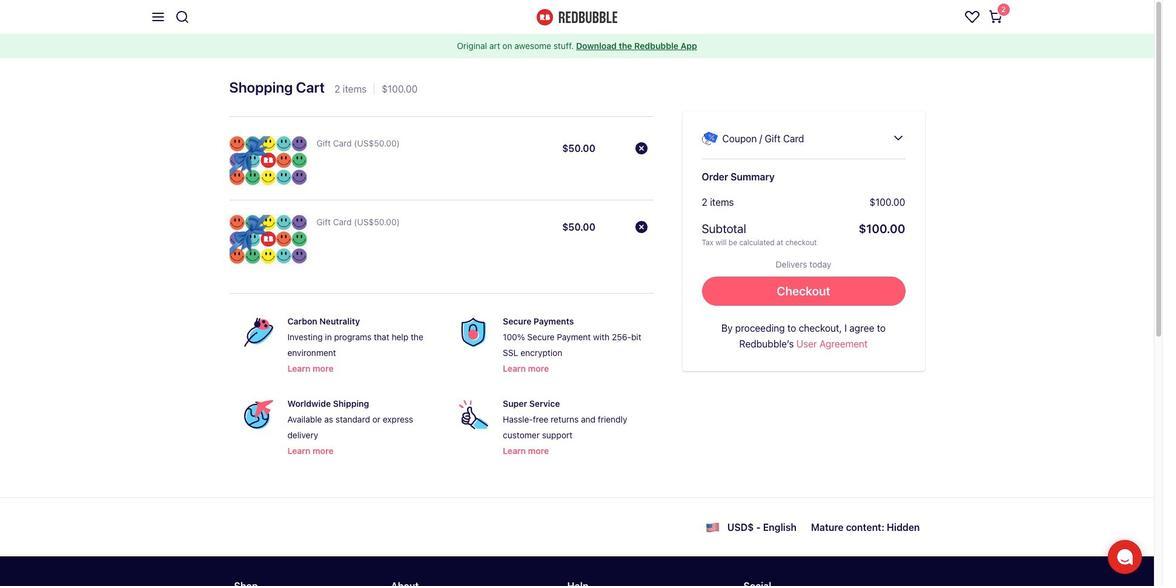 Task type: vqa. For each thing, say whether or not it's contained in the screenshot.
third menu item
no



Task type: locate. For each thing, give the bounding box(es) containing it.
order summary element
[[683, 111, 925, 371]]

cost summary element
[[702, 195, 906, 248]]

carbon neutrality image
[[244, 318, 273, 347]]

trust signals element
[[229, 303, 654, 468]]

line items in cart element
[[229, 122, 654, 293]]

footer
[[0, 497, 1154, 587]]

super service image
[[459, 400, 488, 429]]



Task type: describe. For each thing, give the bounding box(es) containing it.
worldwide shipping image
[[244, 400, 273, 429]]

open chat image
[[1117, 549, 1134, 566]]

secure payments image
[[459, 318, 488, 347]]



